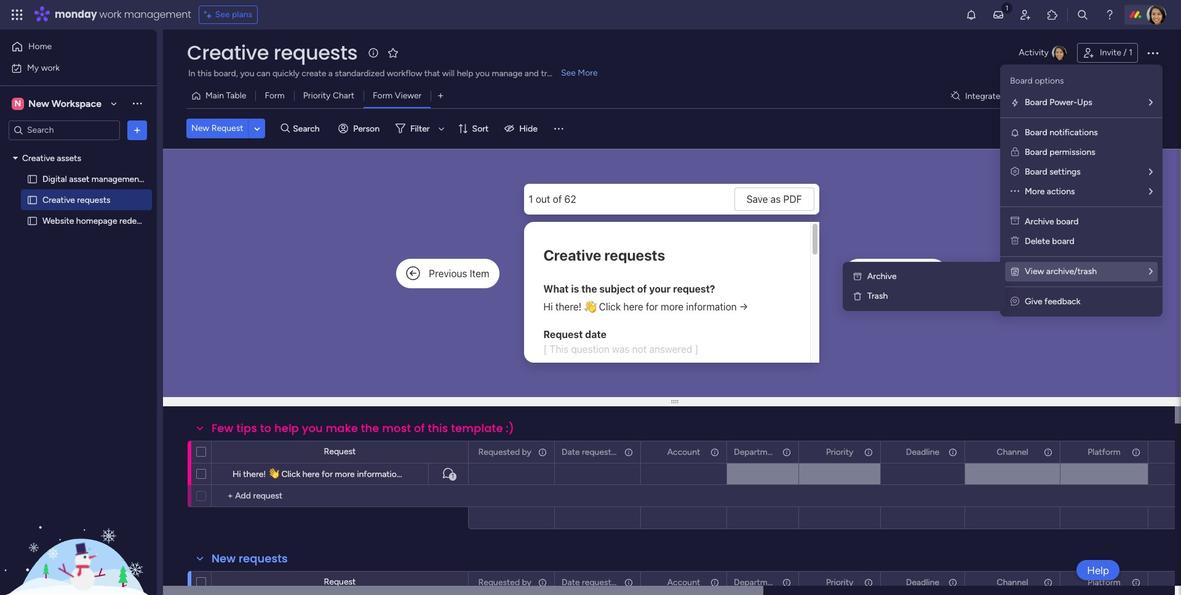 Task type: vqa. For each thing, say whether or not it's contained in the screenshot.
information
yes



Task type: describe. For each thing, give the bounding box(es) containing it.
plans
[[232, 9, 252, 20]]

more actions
[[1025, 186, 1075, 197]]

board settings
[[1025, 167, 1081, 177]]

my
[[27, 62, 39, 73]]

1 button
[[428, 463, 468, 486]]

work for monday
[[99, 7, 122, 22]]

see more button
[[186, 66, 600, 81]]

v2 search image
[[281, 122, 290, 136]]

2 deadline field from the top
[[903, 576, 943, 590]]

homepage
[[76, 216, 117, 226]]

monday
[[55, 7, 97, 22]]

2 requested by field from the top
[[475, 576, 535, 590]]

request inside button
[[212, 123, 243, 134]]

board for board options
[[1010, 76, 1033, 86]]

board for board power-ups
[[1025, 97, 1048, 108]]

new for new requests
[[212, 551, 236, 567]]

1 deadline field from the top
[[903, 446, 943, 459]]

actions
[[1047, 186, 1075, 197]]

board for archive board
[[1057, 217, 1079, 227]]

1 vertical spatial requests
[[77, 195, 111, 205]]

public board image for digital asset management (dam)
[[26, 173, 38, 185]]

of
[[414, 421, 425, 436]]

home
[[28, 41, 52, 52]]

lottie animation image
[[0, 471, 157, 596]]

show board description image
[[366, 47, 381, 59]]

list arrow image for board power-ups
[[1150, 98, 1153, 107]]

1 requested by field from the top
[[475, 446, 535, 459]]

1 department from the top
[[734, 447, 781, 458]]

2 requested from the top
[[479, 578, 520, 588]]

help
[[274, 421, 299, 436]]

board for board settings
[[1025, 167, 1048, 177]]

information
[[357, 470, 402, 480]]

2 vertical spatial creative
[[42, 195, 75, 205]]

👋
[[268, 470, 279, 480]]

settings image
[[1097, 124, 1117, 133]]

main
[[206, 90, 224, 101]]

options image for 2nd the account field
[[710, 573, 718, 593]]

tips
[[236, 421, 257, 436]]

form viewer
[[373, 90, 422, 101]]

board power-ups image
[[1010, 98, 1020, 108]]

autopilot image
[[1073, 88, 1084, 103]]

to
[[260, 421, 271, 436]]

archive for archive
[[868, 271, 897, 282]]

invite / 1
[[1100, 47, 1133, 58]]

activity button
[[1014, 43, 1073, 63]]

help button
[[1077, 561, 1120, 581]]

my work
[[27, 62, 60, 73]]

this
[[428, 421, 448, 436]]

0 horizontal spatial creative requests
[[42, 195, 111, 205]]

+ Add request text field
[[218, 489, 463, 504]]

make
[[326, 421, 358, 436]]

automate
[[1089, 91, 1127, 101]]

Search field
[[290, 120, 327, 137]]

0 vertical spatial creative requests
[[187, 39, 358, 66]]

archive/trash
[[1047, 266, 1097, 277]]

invite / 1 button
[[1078, 43, 1138, 63]]

for
[[322, 470, 333, 480]]

delete board
[[1025, 236, 1075, 247]]

inbox image
[[993, 9, 1005, 21]]

options
[[1035, 76, 1064, 86]]

archive for archive board
[[1025, 217, 1055, 227]]

account for second the account field from the bottom of the page
[[668, 447, 700, 458]]

work for my
[[41, 62, 60, 73]]

main table
[[206, 90, 246, 101]]

priority inside priority chart button
[[303, 90, 331, 101]]

dapulse integrations image
[[951, 91, 961, 101]]

arrow down image
[[434, 121, 449, 136]]

workspace image
[[12, 97, 24, 110]]

2 date from the top
[[562, 578, 580, 588]]

1 requested from the top
[[479, 447, 520, 458]]

1 channel field from the top
[[994, 446, 1032, 459]]

person
[[353, 123, 380, 134]]

person button
[[334, 119, 387, 138]]

redesign
[[119, 216, 153, 226]]

hide
[[520, 123, 538, 134]]

hi
[[233, 470, 241, 480]]

help
[[1088, 565, 1110, 577]]

1 department field from the top
[[731, 446, 781, 459]]

table
[[226, 90, 246, 101]]

home button
[[7, 37, 132, 57]]

power-
[[1050, 97, 1078, 108]]

template
[[451, 421, 503, 436]]

hi there!   👋  click here for more information  →
[[233, 470, 412, 480]]

requests for creative requests field on the left top of page
[[274, 39, 358, 66]]

1 platform field from the top
[[1085, 446, 1124, 459]]

column information image for date requested
[[624, 448, 634, 458]]

notifications
[[1050, 127, 1098, 138]]

form for form
[[265, 90, 285, 101]]

website
[[42, 216, 74, 226]]

archive board
[[1025, 217, 1079, 227]]

delete
[[1025, 236, 1050, 247]]

trash image
[[853, 292, 863, 302]]

open full screen image
[[1074, 124, 1094, 133]]

priority chart button
[[294, 86, 364, 106]]

1 vertical spatial priority
[[826, 447, 854, 458]]

options image for first "platform" field from the bottom of the page
[[1131, 573, 1140, 594]]

1 priority field from the top
[[823, 446, 857, 459]]

click
[[281, 470, 300, 480]]

new for new workspace
[[28, 98, 49, 109]]

Few tips to help you make the most of this template :) field
[[209, 421, 517, 437]]

form for form viewer
[[373, 90, 393, 101]]

hide button
[[500, 119, 545, 138]]

angle down image
[[254, 124, 260, 133]]

the
[[361, 421, 379, 436]]

2 account field from the top
[[664, 576, 704, 590]]

platform for first "platform" field from the bottom of the page
[[1088, 578, 1121, 588]]

permissions
[[1050, 147, 1096, 158]]

see for see more
[[561, 68, 576, 78]]

board power-ups
[[1025, 97, 1093, 108]]

sort
[[472, 123, 489, 134]]

request for tips
[[324, 447, 356, 457]]

more inside "button"
[[578, 68, 598, 78]]

public board image for creative requests
[[26, 194, 38, 206]]

2 department field from the top
[[731, 576, 781, 590]]

sort button
[[453, 119, 496, 138]]

help image
[[1104, 9, 1116, 21]]

monday work management
[[55, 7, 191, 22]]

/
[[1124, 47, 1127, 58]]

deadline for 1st deadline field from the bottom of the page
[[906, 578, 940, 588]]

see plans
[[215, 9, 252, 20]]

board options
[[1010, 76, 1064, 86]]

1 by from the top
[[522, 447, 532, 458]]

request for requests
[[324, 577, 356, 588]]

requests for new requests field
[[239, 551, 288, 567]]

more
[[335, 470, 355, 480]]

digital
[[42, 174, 67, 184]]

feedback
[[1045, 297, 1081, 307]]

1 inside button
[[452, 473, 454, 481]]

few
[[212, 421, 234, 436]]

1 vertical spatial creative
[[22, 153, 55, 163]]



Task type: locate. For each thing, give the bounding box(es) containing it.
1 requested from the top
[[582, 447, 621, 458]]

requested for 2nd date requested field from the bottom of the page
[[582, 447, 621, 458]]

1 vertical spatial requested
[[582, 578, 621, 588]]

options image
[[948, 442, 956, 463], [1043, 442, 1052, 463], [710, 442, 718, 463], [782, 573, 790, 594], [1043, 573, 1052, 594], [1131, 573, 1140, 594], [710, 573, 718, 593]]

few tips to help you make the most of this template :)
[[212, 421, 514, 436]]

2 date requested field from the top
[[559, 576, 621, 590]]

1 vertical spatial department
[[734, 578, 781, 588]]

2 account from the top
[[668, 578, 700, 588]]

date requested for 2nd date requested field
[[562, 578, 621, 588]]

most
[[382, 421, 411, 436]]

new request button
[[186, 119, 248, 138]]

column information image
[[538, 448, 548, 458], [710, 448, 720, 458], [782, 448, 792, 458], [864, 448, 874, 458], [948, 448, 958, 458], [1132, 448, 1142, 458], [538, 578, 548, 588], [624, 578, 634, 588], [710, 578, 720, 588], [782, 578, 792, 588], [864, 578, 874, 588], [1044, 578, 1054, 588], [1132, 578, 1142, 588]]

1 deadline from the top
[[906, 447, 940, 458]]

public board image left the website
[[26, 215, 38, 227]]

public board image down creative assets
[[26, 194, 38, 206]]

2 vertical spatial requests
[[239, 551, 288, 567]]

0 vertical spatial account field
[[664, 446, 704, 459]]

give
[[1025, 297, 1043, 307]]

platform
[[1088, 447, 1121, 458], [1088, 578, 1121, 588]]

add view image
[[438, 91, 443, 101]]

0 vertical spatial requested
[[479, 447, 520, 458]]

viewer
[[395, 90, 422, 101]]

creative down see plans button
[[187, 39, 269, 66]]

integrate
[[966, 91, 1001, 101]]

work inside button
[[41, 62, 60, 73]]

work right my
[[41, 62, 60, 73]]

form inside button
[[373, 90, 393, 101]]

list arrow image for view archive/trash
[[1150, 268, 1153, 276]]

0 vertical spatial requested by
[[479, 447, 532, 458]]

0 horizontal spatial more
[[578, 68, 598, 78]]

see
[[215, 9, 230, 20], [561, 68, 576, 78]]

0 vertical spatial 1
[[1129, 47, 1133, 58]]

management for asset
[[92, 174, 142, 184]]

column information image for deadline
[[948, 578, 958, 588]]

options image for 2nd department 'field' from the top of the page
[[782, 573, 790, 594]]

requested
[[479, 447, 520, 458], [479, 578, 520, 588]]

1 vertical spatial work
[[41, 62, 60, 73]]

0 vertical spatial see
[[215, 9, 230, 20]]

date requested for 2nd date requested field from the bottom of the page
[[562, 447, 621, 458]]

0 horizontal spatial archive
[[868, 271, 897, 282]]

1 horizontal spatial 1
[[1129, 47, 1133, 58]]

1 vertical spatial deadline field
[[903, 576, 943, 590]]

form up v2 search icon
[[265, 90, 285, 101]]

requests inside field
[[239, 551, 288, 567]]

requested by for first the requested by field from the bottom
[[479, 578, 532, 588]]

ups
[[1078, 97, 1093, 108]]

2 vertical spatial new
[[212, 551, 236, 567]]

board right board power-ups image in the top right of the page
[[1025, 97, 1048, 108]]

workspace selection element
[[12, 96, 103, 111]]

1 horizontal spatial column information image
[[948, 578, 958, 588]]

1 horizontal spatial archive
[[1025, 217, 1055, 227]]

more dots image
[[1011, 186, 1020, 197]]

1 horizontal spatial work
[[99, 7, 122, 22]]

2 deadline from the top
[[906, 578, 940, 588]]

list box containing creative assets
[[0, 145, 170, 398]]

New requests field
[[209, 551, 291, 567]]

archive up trash
[[868, 271, 897, 282]]

board right board notifications image
[[1025, 127, 1048, 138]]

0 vertical spatial requested by field
[[475, 446, 535, 459]]

1 vertical spatial archive
[[868, 271, 897, 282]]

view archive/trash
[[1025, 266, 1097, 277]]

main table button
[[186, 86, 256, 106]]

workspace
[[52, 98, 102, 109]]

dapulse drag 2 image
[[669, 401, 679, 403]]

list arrow image
[[1150, 98, 1153, 107], [1150, 188, 1153, 196], [1150, 268, 1153, 276]]

view
[[1025, 266, 1045, 277]]

board notifications image
[[1010, 128, 1020, 138]]

see inside button
[[215, 9, 230, 20]]

2 vertical spatial list arrow image
[[1150, 268, 1153, 276]]

archive
[[1025, 217, 1055, 227], [868, 271, 897, 282]]

1 vertical spatial request
[[324, 447, 356, 457]]

dapulse admin menu image
[[1011, 167, 1020, 177]]

public board image
[[26, 173, 38, 185], [26, 194, 38, 206], [26, 215, 38, 227]]

1 vertical spatial platform field
[[1085, 576, 1124, 590]]

menu image
[[553, 122, 565, 135]]

see plans button
[[199, 6, 258, 24]]

Department field
[[731, 446, 781, 459], [731, 576, 781, 590]]

channel for 1st channel field from the top of the page
[[997, 447, 1029, 458]]

1 vertical spatial priority field
[[823, 576, 857, 590]]

list arrow image
[[1150, 168, 1153, 177]]

options image for second the account field from the bottom of the page
[[710, 442, 718, 463]]

1 vertical spatial deadline
[[906, 578, 940, 588]]

new workspace
[[28, 98, 102, 109]]

you
[[302, 421, 323, 436]]

1 list arrow image from the top
[[1150, 98, 1153, 107]]

asset
[[69, 174, 89, 184]]

1 vertical spatial board
[[1053, 236, 1075, 247]]

Account field
[[664, 446, 704, 459], [664, 576, 704, 590]]

see up menu icon on the top left of page
[[561, 68, 576, 78]]

management
[[124, 7, 191, 22], [92, 174, 142, 184]]

creative requests up form button
[[187, 39, 358, 66]]

options image for second channel field from the top of the page
[[1043, 573, 1052, 594]]

creative assets
[[22, 153, 81, 163]]

0 vertical spatial management
[[124, 7, 191, 22]]

list box
[[0, 145, 170, 398]]

new inside new requests field
[[212, 551, 236, 567]]

2 requested by from the top
[[479, 578, 532, 588]]

board notifications
[[1025, 127, 1098, 138]]

n
[[15, 98, 21, 109]]

trash
[[868, 291, 888, 302]]

2 horizontal spatial column information image
[[1044, 448, 1054, 458]]

0 vertical spatial channel
[[997, 447, 1029, 458]]

1 vertical spatial new
[[191, 123, 209, 134]]

creative
[[187, 39, 269, 66], [22, 153, 55, 163], [42, 195, 75, 205]]

invite
[[1100, 47, 1122, 58]]

3 list arrow image from the top
[[1150, 268, 1153, 276]]

creative right caret down image
[[22, 153, 55, 163]]

1 account field from the top
[[664, 446, 704, 459]]

1 vertical spatial requested
[[479, 578, 520, 588]]

1 platform from the top
[[1088, 447, 1121, 458]]

caret down image
[[13, 154, 18, 162]]

0 vertical spatial by
[[522, 447, 532, 458]]

date
[[562, 447, 580, 458], [562, 578, 580, 588]]

Requested by field
[[475, 446, 535, 459], [475, 576, 535, 590]]

1 vertical spatial requested by
[[479, 578, 532, 588]]

2 requested from the top
[[582, 578, 621, 588]]

Priority field
[[823, 446, 857, 459], [823, 576, 857, 590]]

0 vertical spatial board
[[1057, 217, 1079, 227]]

1 vertical spatial requested by field
[[475, 576, 535, 590]]

1 vertical spatial account
[[668, 578, 700, 588]]

0 horizontal spatial form
[[265, 90, 285, 101]]

requested by for first the requested by field from the top of the page
[[479, 447, 532, 458]]

public board image for website homepage redesign
[[26, 215, 38, 227]]

form viewer button
[[364, 86, 431, 106]]

creative requests down asset
[[42, 195, 111, 205]]

give feedback
[[1025, 297, 1081, 307]]

there!
[[243, 470, 266, 480]]

0 vertical spatial date requested
[[562, 447, 621, 458]]

1 vertical spatial creative requests
[[42, 195, 111, 205]]

2 by from the top
[[522, 578, 532, 588]]

see more
[[561, 68, 598, 78]]

0 vertical spatial archive
[[1025, 217, 1055, 227]]

menu
[[1001, 65, 1163, 317]]

settings
[[1050, 167, 1081, 177]]

2 platform from the top
[[1088, 578, 1121, 588]]

add to favorites image
[[387, 46, 399, 59]]

menu containing board options
[[1001, 65, 1163, 317]]

3 public board image from the top
[[26, 215, 38, 227]]

here
[[303, 470, 320, 480]]

options image
[[1146, 46, 1161, 60], [131, 124, 143, 136], [537, 442, 546, 463], [623, 442, 632, 463], [782, 442, 790, 463], [863, 442, 872, 463], [1131, 442, 1140, 463], [537, 573, 546, 594], [623, 573, 632, 594], [863, 573, 872, 594], [948, 573, 956, 594]]

column information image
[[624, 448, 634, 458], [1044, 448, 1054, 458], [948, 578, 958, 588]]

1 public board image from the top
[[26, 173, 38, 185]]

2 horizontal spatial new
[[212, 551, 236, 567]]

list arrow image for more actions
[[1150, 188, 1153, 196]]

0 vertical spatial date
[[562, 447, 580, 458]]

1 vertical spatial date requested field
[[559, 576, 621, 590]]

1 vertical spatial department field
[[731, 576, 781, 590]]

→
[[404, 470, 412, 480]]

1 vertical spatial see
[[561, 68, 576, 78]]

1 vertical spatial platform
[[1088, 578, 1121, 588]]

0 vertical spatial new
[[28, 98, 49, 109]]

select product image
[[11, 9, 23, 21]]

management for work
[[124, 7, 191, 22]]

Date requested field
[[559, 446, 621, 459], [559, 576, 621, 590]]

1 horizontal spatial see
[[561, 68, 576, 78]]

0 vertical spatial department
[[734, 447, 781, 458]]

0 vertical spatial priority field
[[823, 446, 857, 459]]

1 vertical spatial public board image
[[26, 194, 38, 206]]

board right v2 permission outline 'image'
[[1025, 147, 1048, 158]]

archive image
[[853, 272, 863, 282]]

archive up delete
[[1025, 217, 1055, 227]]

0 vertical spatial request
[[212, 123, 243, 134]]

0 vertical spatial channel field
[[994, 446, 1032, 459]]

1 right the "/"
[[1129, 47, 1133, 58]]

1 vertical spatial channel
[[997, 578, 1029, 588]]

deadline for second deadline field from the bottom
[[906, 447, 940, 458]]

board right dapulse admin menu icon
[[1025, 167, 1048, 177]]

option
[[0, 147, 157, 150]]

my work button
[[7, 58, 132, 78]]

0 horizontal spatial work
[[41, 62, 60, 73]]

requests
[[274, 39, 358, 66], [77, 195, 111, 205], [239, 551, 288, 567]]

form
[[265, 90, 285, 101], [373, 90, 393, 101]]

0 vertical spatial more
[[578, 68, 598, 78]]

options image for second deadline field from the bottom
[[948, 442, 956, 463]]

request
[[212, 123, 243, 134], [324, 447, 356, 457], [324, 577, 356, 588]]

1 vertical spatial more
[[1025, 186, 1045, 197]]

account
[[668, 447, 700, 458], [668, 578, 700, 588]]

column information image for channel
[[1044, 448, 1054, 458]]

0 horizontal spatial new
[[28, 98, 49, 109]]

1 right →
[[452, 473, 454, 481]]

1 date requested from the top
[[562, 447, 621, 458]]

board for board permissions
[[1025, 147, 1048, 158]]

0 vertical spatial date requested field
[[559, 446, 621, 459]]

2 date requested from the top
[[562, 578, 621, 588]]

digital asset management (dam)
[[42, 174, 170, 184]]

date requested
[[562, 447, 621, 458], [562, 578, 621, 588]]

apps image
[[1047, 9, 1059, 21]]

1 channel from the top
[[997, 447, 1029, 458]]

see inside "button"
[[561, 68, 576, 78]]

chart
[[333, 90, 354, 101]]

1 vertical spatial list arrow image
[[1150, 188, 1153, 196]]

filter
[[410, 123, 430, 134]]

(dam)
[[144, 174, 170, 184]]

Creative requests field
[[184, 39, 361, 66]]

1 image
[[1002, 1, 1013, 14]]

0 vertical spatial priority
[[303, 90, 331, 101]]

by
[[522, 447, 532, 458], [522, 578, 532, 588]]

invite members image
[[1020, 9, 1032, 21]]

1 horizontal spatial more
[[1025, 186, 1045, 197]]

0 vertical spatial work
[[99, 7, 122, 22]]

new inside workspace selection element
[[28, 98, 49, 109]]

priority chart
[[303, 90, 354, 101]]

requested for 2nd date requested field
[[582, 578, 621, 588]]

0 vertical spatial platform field
[[1085, 446, 1124, 459]]

0 vertical spatial requests
[[274, 39, 358, 66]]

work right the monday
[[99, 7, 122, 22]]

see more link
[[560, 67, 599, 79]]

filter button
[[391, 119, 449, 138]]

1 date requested field from the top
[[559, 446, 621, 459]]

2 vertical spatial priority
[[826, 578, 854, 588]]

search everything image
[[1077, 9, 1089, 21]]

board down archive board
[[1053, 236, 1075, 247]]

board up board power-ups image in the top right of the page
[[1010, 76, 1033, 86]]

1 vertical spatial 1
[[452, 473, 454, 481]]

account for 2nd the account field
[[668, 578, 700, 588]]

Deadline field
[[903, 446, 943, 459], [903, 576, 943, 590]]

2 channel from the top
[[997, 578, 1029, 588]]

Search in workspace field
[[26, 123, 103, 137]]

lottie animation element
[[0, 471, 157, 596]]

0 horizontal spatial 1
[[452, 473, 454, 481]]

form button
[[256, 86, 294, 106]]

v2 user feedback image
[[1011, 297, 1020, 307]]

1 account from the top
[[668, 447, 700, 458]]

new requests
[[212, 551, 288, 567]]

see for see plans
[[215, 9, 230, 20]]

0 vertical spatial deadline
[[906, 447, 940, 458]]

james peterson image
[[1147, 5, 1167, 25]]

work
[[99, 7, 122, 22], [41, 62, 60, 73]]

2 form from the left
[[373, 90, 393, 101]]

1 inside button
[[1129, 47, 1133, 58]]

1 vertical spatial management
[[92, 174, 142, 184]]

activity
[[1019, 47, 1049, 58]]

1 horizontal spatial form
[[373, 90, 393, 101]]

2 public board image from the top
[[26, 194, 38, 206]]

1 vertical spatial account field
[[664, 576, 704, 590]]

creative up the website
[[42, 195, 75, 205]]

Platform field
[[1085, 446, 1124, 459], [1085, 576, 1124, 590]]

2 priority field from the top
[[823, 576, 857, 590]]

form down see more "button"
[[373, 90, 393, 101]]

v2 permission outline image
[[1012, 147, 1019, 158]]

workspace options image
[[131, 97, 143, 110]]

0 vertical spatial list arrow image
[[1150, 98, 1153, 107]]

1 vertical spatial by
[[522, 578, 532, 588]]

:)
[[506, 421, 514, 436]]

dapulse archived image
[[1011, 217, 1020, 227]]

1 requested by from the top
[[479, 447, 532, 458]]

view archive/trash image
[[1010, 267, 1020, 277]]

more inside menu
[[1025, 186, 1045, 197]]

1 date from the top
[[562, 447, 580, 458]]

new for new request
[[191, 123, 209, 134]]

0 horizontal spatial column information image
[[624, 448, 634, 458]]

0 horizontal spatial see
[[215, 9, 230, 20]]

new request
[[191, 123, 243, 134]]

board for board notifications
[[1025, 127, 1048, 138]]

requested by
[[479, 447, 532, 458], [479, 578, 532, 588]]

notifications image
[[966, 9, 978, 21]]

form inside button
[[265, 90, 285, 101]]

public board image left the "digital"
[[26, 173, 38, 185]]

collapse board header image
[[1150, 91, 1160, 101]]

0 vertical spatial public board image
[[26, 173, 38, 185]]

2 vertical spatial request
[[324, 577, 356, 588]]

channel for second channel field from the top of the page
[[997, 578, 1029, 588]]

1 vertical spatial date
[[562, 578, 580, 588]]

options image for 1st channel field from the top of the page
[[1043, 442, 1052, 463]]

priority
[[303, 90, 331, 101], [826, 447, 854, 458], [826, 578, 854, 588]]

0 vertical spatial requested
[[582, 447, 621, 458]]

deadline
[[906, 447, 940, 458], [906, 578, 940, 588]]

1 horizontal spatial new
[[191, 123, 209, 134]]

2 platform field from the top
[[1085, 576, 1124, 590]]

1 form from the left
[[265, 90, 285, 101]]

board permissions
[[1025, 147, 1096, 158]]

1 vertical spatial date requested
[[562, 578, 621, 588]]

0 vertical spatial creative
[[187, 39, 269, 66]]

platform for second "platform" field from the bottom of the page
[[1088, 447, 1121, 458]]

0 vertical spatial deadline field
[[903, 446, 943, 459]]

see left plans
[[215, 9, 230, 20]]

2 channel field from the top
[[994, 576, 1032, 590]]

Channel field
[[994, 446, 1032, 459], [994, 576, 1032, 590]]

website homepage redesign
[[42, 216, 153, 226]]

2 list arrow image from the top
[[1150, 188, 1153, 196]]

2 department from the top
[[734, 578, 781, 588]]

board up delete board at right
[[1057, 217, 1079, 227]]

0 vertical spatial account
[[668, 447, 700, 458]]

2 vertical spatial public board image
[[26, 215, 38, 227]]

board for delete board
[[1053, 236, 1075, 247]]

0 vertical spatial platform
[[1088, 447, 1121, 458]]

1 horizontal spatial creative requests
[[187, 39, 358, 66]]

new inside new request button
[[191, 123, 209, 134]]

1 vertical spatial channel field
[[994, 576, 1032, 590]]

assets
[[57, 153, 81, 163]]

v2 delete line image
[[1011, 236, 1020, 247]]

0 vertical spatial department field
[[731, 446, 781, 459]]



